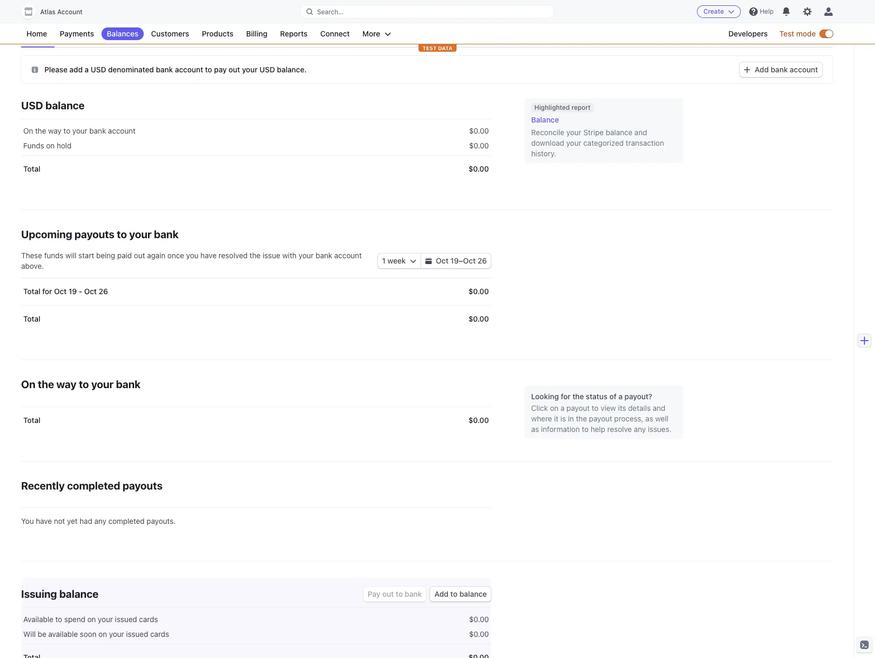 Task type: vqa. For each thing, say whether or not it's contained in the screenshot.
topmost Subscriptions
no



Task type: locate. For each thing, give the bounding box(es) containing it.
overview link
[[21, 28, 54, 47]]

and up transaction
[[635, 128, 647, 137]]

add to balance
[[435, 590, 487, 599]]

1 vertical spatial payout
[[589, 414, 612, 423]]

0 vertical spatial payouts
[[791, 13, 818, 22]]

on for on the way to your bank
[[21, 378, 35, 391]]

payouts inside popup button
[[791, 13, 818, 22]]

total for oct 19 - oct 26
[[23, 287, 108, 296]]

2 grid from the top
[[21, 278, 491, 333]]

payouts.
[[147, 517, 176, 526]]

0 horizontal spatial for
[[42, 287, 52, 296]]

2 horizontal spatial usd
[[260, 65, 275, 74]]

for for oct
[[42, 287, 52, 296]]

0 vertical spatial add
[[755, 65, 769, 74]]

available to spend on your issued cards
[[23, 615, 158, 624]]

1 vertical spatial balances
[[107, 29, 138, 38]]

1 horizontal spatial a
[[561, 404, 565, 413]]

0 vertical spatial balances
[[21, 8, 84, 26]]

for right looking
[[561, 392, 571, 401]]

$0.00 for row containing on the way to your bank account
[[469, 126, 489, 135]]

top-
[[69, 33, 86, 42]]

0 vertical spatial have
[[201, 251, 217, 260]]

grid containing on the way to your bank account
[[21, 119, 491, 183]]

1 vertical spatial have
[[36, 517, 52, 526]]

8 row from the top
[[21, 625, 491, 644]]

and up well
[[653, 404, 666, 413]]

1 vertical spatial and
[[653, 404, 666, 413]]

usd right the add
[[91, 65, 106, 74]]

2 row from the top
[[21, 136, 491, 155]]

account
[[57, 8, 83, 16]]

svg image
[[410, 258, 417, 264]]

-
[[79, 287, 82, 296]]

yet
[[67, 517, 78, 526]]

balance
[[45, 99, 85, 112], [606, 128, 633, 137], [59, 588, 98, 601], [460, 590, 487, 599]]

out right the pay
[[229, 65, 240, 74]]

19 left -
[[69, 287, 77, 296]]

1 grid from the top
[[21, 119, 491, 183]]

completed up you have not yet had any completed payouts.
[[67, 480, 120, 492]]

test
[[423, 45, 437, 51]]

1 vertical spatial on
[[21, 378, 35, 391]]

svg image right svg image
[[425, 258, 432, 264]]

1 vertical spatial as
[[531, 425, 539, 434]]

4 row from the top
[[21, 278, 491, 306]]

balances up home
[[21, 8, 84, 26]]

2 vertical spatial grid
[[21, 608, 491, 659]]

as left well
[[646, 414, 653, 423]]

0 horizontal spatial and
[[635, 128, 647, 137]]

to
[[205, 65, 212, 74], [63, 126, 70, 135], [117, 228, 127, 241], [79, 378, 89, 391], [592, 404, 599, 413], [582, 425, 589, 434], [396, 590, 403, 599], [451, 590, 458, 599], [55, 615, 62, 624]]

any down process,
[[634, 425, 646, 434]]

once
[[168, 251, 184, 260]]

information
[[541, 425, 580, 434]]

add down developers link
[[755, 65, 769, 74]]

a right of in the right of the page
[[619, 392, 623, 401]]

$0.00 for row containing funds on hold
[[469, 141, 489, 150]]

0 horizontal spatial out
[[134, 251, 145, 260]]

balance
[[531, 115, 559, 124]]

on up it
[[550, 404, 559, 413]]

0 horizontal spatial 19
[[69, 287, 77, 296]]

for inside looking for the status of a payout? click on a payout to view its details and where it is in the payout process, as well as information to help resolve any issues.
[[561, 392, 571, 401]]

looking for the status of a payout? click on a payout to view its details and where it is in the payout process, as well as information to help resolve any issues.
[[531, 392, 672, 434]]

usd left balance.
[[260, 65, 275, 74]]

1 horizontal spatial for
[[561, 392, 571, 401]]

payouts up payouts.
[[123, 480, 163, 492]]

26 right -
[[99, 287, 108, 296]]

on for on the way to your bank account
[[23, 126, 33, 135]]

3 grid from the top
[[21, 608, 491, 659]]

Search… text field
[[300, 5, 554, 18]]

payments link
[[54, 27, 99, 40]]

0 vertical spatial 26
[[478, 256, 487, 265]]

had
[[80, 517, 92, 526]]

completed left payouts.
[[108, 517, 145, 526]]

being
[[96, 251, 115, 260]]

balance link
[[531, 115, 677, 125]]

0 vertical spatial for
[[42, 287, 52, 296]]

svg image down developers link
[[745, 67, 751, 73]]

issued down available to spend on your issued cards
[[126, 630, 148, 639]]

0 horizontal spatial a
[[85, 65, 89, 74]]

0 vertical spatial grid
[[21, 119, 491, 183]]

0 horizontal spatial usd
[[21, 99, 43, 112]]

paid
[[117, 251, 132, 260]]

a up is
[[561, 404, 565, 413]]

the
[[35, 126, 46, 135], [250, 251, 261, 260], [38, 378, 54, 391], [573, 392, 584, 401], [576, 414, 587, 423]]

top-ups
[[69, 33, 99, 42]]

have inside these funds will start being paid out again once you have resolved the issue with your bank account above.
[[201, 251, 217, 260]]

26 right –
[[478, 256, 487, 265]]

overview
[[21, 33, 54, 42]]

0 vertical spatial on
[[23, 126, 33, 135]]

19 right svg image
[[451, 256, 459, 265]]

payouts for upcoming
[[75, 228, 114, 241]]

payouts
[[791, 13, 818, 22], [75, 228, 114, 241], [123, 480, 163, 492]]

atlas account
[[40, 8, 83, 16]]

0 vertical spatial and
[[635, 128, 647, 137]]

1 vertical spatial add
[[435, 590, 449, 599]]

1 row from the top
[[21, 119, 491, 141]]

account inside these funds will start being paid out again once you have resolved the issue with your bank account above.
[[334, 251, 362, 260]]

balances link
[[102, 27, 144, 40]]

1 vertical spatial a
[[619, 392, 623, 401]]

$0.00 for 3rd row from the top
[[469, 164, 489, 173]]

any right had at the left bottom of the page
[[94, 517, 106, 526]]

19 inside row
[[69, 287, 77, 296]]

payouts up start
[[75, 228, 114, 241]]

payout up in
[[567, 404, 590, 413]]

tab list
[[21, 28, 833, 48]]

have left not
[[36, 517, 52, 526]]

payouts up mode
[[791, 13, 818, 22]]

1 vertical spatial 26
[[99, 287, 108, 296]]

0 horizontal spatial payouts
[[75, 228, 114, 241]]

atlas account button
[[21, 4, 93, 19]]

add inside add to balance button
[[435, 590, 449, 599]]

payout?
[[625, 392, 653, 401]]

way for on the way to your bank account
[[48, 126, 62, 135]]

developers
[[729, 29, 768, 38]]

bank inside 'add bank account' 'button'
[[771, 65, 788, 74]]

issued up will be available soon on your issued cards
[[115, 615, 137, 624]]

home link
[[21, 27, 52, 40]]

9 row from the top
[[21, 644, 491, 659]]

any
[[634, 425, 646, 434], [94, 517, 106, 526]]

0 horizontal spatial any
[[94, 517, 106, 526]]

0 vertical spatial any
[[634, 425, 646, 434]]

2 horizontal spatial payouts
[[791, 13, 818, 22]]

for inside row
[[42, 287, 52, 296]]

Search… search field
[[300, 5, 554, 18]]

on
[[46, 141, 55, 150], [550, 404, 559, 413], [87, 615, 96, 624], [99, 630, 107, 639]]

$0.00
[[469, 126, 489, 135], [469, 141, 489, 150], [469, 164, 489, 173], [469, 287, 489, 296], [469, 315, 489, 324], [469, 416, 489, 425], [469, 615, 489, 624], [469, 630, 489, 639]]

bank
[[156, 65, 173, 74], [771, 65, 788, 74], [89, 126, 106, 135], [154, 228, 179, 241], [316, 251, 332, 260], [116, 378, 141, 391], [405, 590, 422, 599]]

as down where
[[531, 425, 539, 434]]

as
[[646, 414, 653, 423], [531, 425, 539, 434]]

its
[[618, 404, 626, 413]]

grid
[[21, 119, 491, 183], [21, 278, 491, 333], [21, 608, 491, 659]]

is
[[561, 414, 566, 423]]

$0.00 for row containing will be available soon on your issued cards
[[469, 630, 489, 639]]

again
[[147, 251, 166, 260]]

way inside row
[[48, 126, 62, 135]]

and inside looking for the status of a payout? click on a payout to view its details and where it is in the payout process, as well as information to help resolve any issues.
[[653, 404, 666, 413]]

2 total from the top
[[23, 287, 40, 296]]

funds
[[44, 251, 63, 260]]

row
[[21, 119, 491, 141], [21, 136, 491, 155], [21, 155, 491, 183], [21, 278, 491, 306], [21, 306, 491, 333], [21, 407, 491, 435], [21, 608, 491, 630], [21, 625, 491, 644], [21, 644, 491, 659]]

test
[[780, 29, 795, 38]]

for down above.
[[42, 287, 52, 296]]

payouts link
[[162, 28, 191, 47]]

2 horizontal spatial out
[[382, 590, 394, 599]]

7 row from the top
[[21, 608, 491, 630]]

way
[[48, 126, 62, 135], [56, 378, 77, 391]]

add for add bank account
[[755, 65, 769, 74]]

usd up funds
[[21, 99, 43, 112]]

the inside row
[[35, 126, 46, 135]]

1 vertical spatial any
[[94, 517, 106, 526]]

issuing balance
[[21, 588, 98, 601]]

pay out to bank button
[[364, 587, 426, 602]]

add
[[755, 65, 769, 74], [435, 590, 449, 599]]

2 vertical spatial payouts
[[123, 480, 163, 492]]

1 vertical spatial out
[[134, 251, 145, 260]]

will
[[65, 251, 76, 260]]

balances right ups
[[107, 29, 138, 38]]

out right pay
[[382, 590, 394, 599]]

3 row from the top
[[21, 155, 491, 183]]

out
[[229, 65, 240, 74], [134, 251, 145, 260], [382, 590, 394, 599]]

19
[[451, 256, 459, 265], [69, 287, 77, 296]]

1 horizontal spatial usd
[[91, 65, 106, 74]]

1 vertical spatial grid
[[21, 278, 491, 333]]

out inside button
[[382, 590, 394, 599]]

cards
[[139, 615, 158, 624], [150, 630, 169, 639]]

2 vertical spatial out
[[382, 590, 394, 599]]

0 vertical spatial way
[[48, 126, 62, 135]]

payout up help
[[589, 414, 612, 423]]

1 vertical spatial way
[[56, 378, 77, 391]]

bank inside pay out to bank button
[[405, 590, 422, 599]]

5 row from the top
[[21, 306, 491, 333]]

have right you
[[201, 251, 217, 260]]

billing link
[[241, 27, 273, 40]]

billing
[[246, 29, 267, 38]]

payout
[[567, 404, 590, 413], [589, 414, 612, 423]]

a right the add
[[85, 65, 89, 74]]

1 vertical spatial 19
[[69, 287, 77, 296]]

1 horizontal spatial have
[[201, 251, 217, 260]]

$0.00 for 6th row from the top of the page
[[469, 416, 489, 425]]

with
[[282, 251, 297, 260]]

1 horizontal spatial balances
[[107, 29, 138, 38]]

highlighted report balance reconcile your stripe balance and download your categorized transaction history.
[[531, 104, 664, 158]]

0 horizontal spatial have
[[36, 517, 52, 526]]

notifications image
[[782, 7, 791, 16]]

total
[[23, 164, 40, 173], [23, 287, 40, 296], [23, 315, 40, 324], [23, 416, 40, 425]]

issue
[[263, 251, 280, 260]]

1 horizontal spatial 19
[[451, 256, 459, 265]]

data
[[438, 45, 453, 51]]

search…
[[317, 8, 344, 16]]

0 vertical spatial as
[[646, 414, 653, 423]]

0 vertical spatial cards
[[139, 615, 158, 624]]

2 vertical spatial a
[[561, 404, 565, 413]]

soon
[[80, 630, 97, 639]]

process,
[[614, 414, 644, 423]]

a
[[85, 65, 89, 74], [619, 392, 623, 401], [561, 404, 565, 413]]

payouts
[[162, 33, 191, 42]]

transfers link
[[114, 28, 147, 47]]

svg image inside manage payouts popup button
[[823, 14, 829, 21]]

1 vertical spatial cards
[[150, 630, 169, 639]]

svg image right 'manage payouts'
[[823, 14, 829, 21]]

1 vertical spatial for
[[561, 392, 571, 401]]

out right paid
[[134, 251, 145, 260]]

issued
[[115, 615, 137, 624], [126, 630, 148, 639]]

1 horizontal spatial out
[[229, 65, 240, 74]]

payments
[[60, 29, 94, 38]]

svg image
[[823, 14, 829, 21], [32, 66, 38, 73], [745, 67, 751, 73], [425, 258, 432, 264]]

1 horizontal spatial and
[[653, 404, 666, 413]]

history.
[[531, 149, 556, 158]]

in
[[568, 414, 574, 423]]

$0.00 for row containing total for
[[469, 287, 489, 296]]

1 vertical spatial payouts
[[75, 228, 114, 241]]

and
[[635, 128, 647, 137], [653, 404, 666, 413]]

1 horizontal spatial add
[[755, 65, 769, 74]]

add right pay out to bank on the left of page
[[435, 590, 449, 599]]

add inside 'add bank account' 'button'
[[755, 65, 769, 74]]

1 horizontal spatial any
[[634, 425, 646, 434]]

oct 19 – oct 26
[[436, 256, 487, 265]]

0 horizontal spatial add
[[435, 590, 449, 599]]



Task type: describe. For each thing, give the bounding box(es) containing it.
add bank account
[[755, 65, 818, 74]]

products link
[[197, 27, 239, 40]]

issues.
[[648, 425, 672, 434]]

on inside looking for the status of a payout? click on a payout to view its details and where it is in the payout process, as well as information to help resolve any issues.
[[550, 404, 559, 413]]

0 vertical spatial out
[[229, 65, 240, 74]]

0 vertical spatial payout
[[567, 404, 590, 413]]

1 horizontal spatial as
[[646, 414, 653, 423]]

0 vertical spatial a
[[85, 65, 89, 74]]

row containing total for
[[21, 278, 491, 306]]

status
[[586, 392, 608, 401]]

way for on the way to your bank
[[56, 378, 77, 391]]

top-ups link
[[69, 28, 99, 47]]

manage payouts button
[[757, 10, 833, 25]]

on the way to your bank account
[[23, 126, 136, 135]]

your inside these funds will start being paid out again once you have resolved the issue with your bank account above.
[[299, 251, 314, 260]]

row containing on the way to your bank account
[[21, 119, 491, 141]]

3 total from the top
[[23, 315, 40, 324]]

you
[[21, 517, 34, 526]]

recently
[[21, 480, 65, 492]]

reports
[[280, 29, 308, 38]]

will
[[23, 630, 36, 639]]

where
[[531, 414, 552, 423]]

report
[[572, 104, 591, 112]]

mode
[[796, 29, 816, 38]]

test data
[[423, 45, 453, 51]]

row containing funds on hold
[[21, 136, 491, 155]]

1 total from the top
[[23, 164, 40, 173]]

1 week button
[[378, 254, 421, 269]]

manage
[[761, 13, 789, 22]]

manage payouts
[[761, 13, 818, 22]]

0 horizontal spatial as
[[531, 425, 539, 434]]

start
[[78, 251, 94, 260]]

4 total from the top
[[23, 416, 40, 425]]

help
[[591, 425, 606, 434]]

payouts for manage
[[791, 13, 818, 22]]

customers link
[[146, 27, 195, 40]]

add bank account button
[[740, 62, 823, 77]]

you have not yet had any completed payouts.
[[21, 517, 176, 526]]

these
[[21, 251, 42, 260]]

and inside highlighted report balance reconcile your stripe balance and download your categorized transaction history.
[[635, 128, 647, 137]]

row containing available to spend on your issued cards
[[21, 608, 491, 630]]

6 row from the top
[[21, 407, 491, 435]]

transfers
[[114, 33, 147, 42]]

upcoming
[[21, 228, 72, 241]]

more button
[[357, 27, 396, 40]]

1 vertical spatial completed
[[108, 517, 145, 526]]

available
[[48, 630, 78, 639]]

products
[[202, 29, 234, 38]]

on up the soon
[[87, 615, 96, 624]]

1
[[382, 256, 386, 265]]

out inside these funds will start being paid out again once you have resolved the issue with your bank account above.
[[134, 251, 145, 260]]

bank inside these funds will start being paid out again once you have resolved the issue with your bank account above.
[[316, 251, 332, 260]]

reports link
[[275, 27, 313, 40]]

resolved
[[219, 251, 248, 260]]

0 horizontal spatial balances
[[21, 8, 84, 26]]

help
[[760, 7, 774, 15]]

developers link
[[723, 27, 773, 40]]

tab list containing overview
[[21, 28, 833, 48]]

test mode
[[780, 29, 816, 38]]

0 vertical spatial 19
[[451, 256, 459, 265]]

view
[[601, 404, 616, 413]]

add
[[69, 65, 83, 74]]

$0.00 for row containing available to spend on your issued cards
[[469, 615, 489, 624]]

1 horizontal spatial 26
[[478, 256, 487, 265]]

$0.00 for 5th row from the bottom of the page
[[469, 315, 489, 324]]

0 horizontal spatial 26
[[99, 287, 108, 296]]

account inside 'button'
[[790, 65, 818, 74]]

more
[[363, 29, 380, 38]]

svg image inside 'add bank account' 'button'
[[745, 67, 751, 73]]

balance inside highlighted report balance reconcile your stripe balance and download your categorized transaction history.
[[606, 128, 633, 137]]

add for add to balance
[[435, 590, 449, 599]]

the inside these funds will start being paid out again once you have resolved the issue with your bank account above.
[[250, 251, 261, 260]]

upcoming payouts to your bank
[[21, 228, 179, 241]]

balance.
[[277, 65, 307, 74]]

1 vertical spatial issued
[[126, 630, 148, 639]]

download
[[531, 138, 564, 147]]

highlighted
[[535, 104, 570, 112]]

issuing
[[21, 588, 57, 601]]

balance inside button
[[460, 590, 487, 599]]

funds
[[23, 141, 44, 150]]

0 vertical spatial issued
[[115, 615, 137, 624]]

pay
[[214, 65, 227, 74]]

atlas
[[40, 8, 56, 16]]

row containing will be available soon on your issued cards
[[21, 625, 491, 644]]

you
[[186, 251, 199, 260]]

of
[[610, 392, 617, 401]]

create button
[[697, 5, 741, 18]]

please
[[44, 65, 68, 74]]

on right the soon
[[99, 630, 107, 639]]

home
[[26, 29, 47, 38]]

1 horizontal spatial payouts
[[123, 480, 163, 492]]

transaction
[[626, 138, 664, 147]]

ups
[[86, 33, 99, 42]]

on the way to your bank
[[21, 378, 141, 391]]

these funds will start being paid out again once you have resolved the issue with your bank account above.
[[21, 251, 362, 271]]

grid containing total for
[[21, 278, 491, 333]]

svg image left please
[[32, 66, 38, 73]]

week
[[388, 256, 406, 265]]

pay out to bank
[[368, 590, 422, 599]]

hold
[[57, 141, 72, 150]]

on left hold
[[46, 141, 55, 150]]

stripe
[[584, 128, 604, 137]]

please add a usd denominated bank account to pay out your usd balance.
[[44, 65, 307, 74]]

will be available soon on your issued cards
[[23, 630, 169, 639]]

grid containing available to spend on your issued cards
[[21, 608, 491, 659]]

recently completed payouts
[[21, 480, 163, 492]]

be
[[38, 630, 46, 639]]

resolve
[[608, 425, 632, 434]]

well
[[655, 414, 669, 423]]

help button
[[745, 3, 778, 20]]

add to balance button
[[430, 587, 491, 602]]

reconcile
[[531, 128, 565, 137]]

any inside looking for the status of a payout? click on a payout to view its details and where it is in the payout process, as well as information to help resolve any issues.
[[634, 425, 646, 434]]

2 horizontal spatial a
[[619, 392, 623, 401]]

denominated
[[108, 65, 154, 74]]

for for the
[[561, 392, 571, 401]]

0 vertical spatial completed
[[67, 480, 120, 492]]

connect
[[320, 29, 350, 38]]



